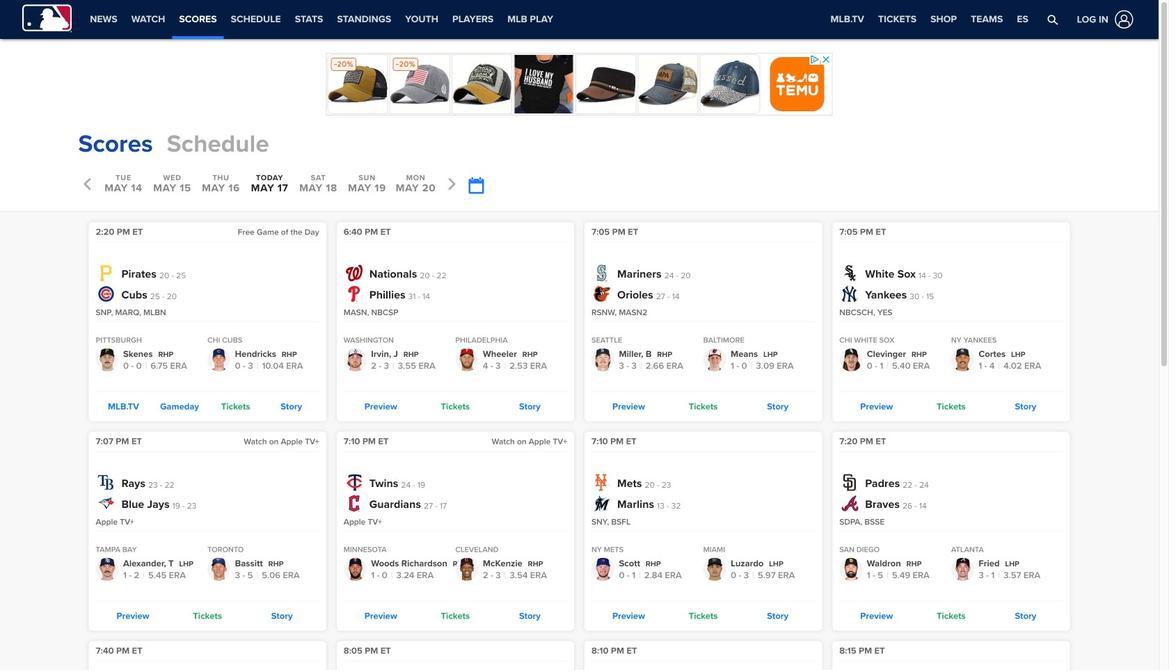 Task type: describe. For each thing, give the bounding box(es) containing it.
mariners image
[[594, 265, 610, 282]]

twins image
[[346, 474, 362, 491]]

cortes image
[[951, 349, 974, 371]]

rays image
[[98, 474, 114, 491]]

hendricks image
[[207, 349, 230, 371]]

alexander, t image
[[96, 558, 119, 581]]

wheeler image
[[455, 349, 478, 371]]

woods richardson image
[[344, 558, 367, 581]]

fried image
[[951, 558, 974, 581]]

white sox image
[[842, 265, 858, 282]]

pirates image
[[98, 265, 114, 282]]

braves image
[[842, 495, 858, 512]]

orioles image
[[594, 286, 610, 302]]

guardians image
[[346, 495, 362, 512]]

irvin, j image
[[344, 349, 367, 371]]

blue jays image
[[98, 495, 114, 512]]

scott image
[[592, 558, 615, 581]]

top navigation menu bar
[[0, 0, 1159, 39]]

major league baseball image
[[22, 5, 72, 32]]

1 secondary navigation element from the left
[[83, 0, 560, 39]]

miller, b image
[[592, 349, 615, 371]]

marlins image
[[594, 495, 610, 512]]

nationals image
[[346, 265, 362, 282]]

cubs image
[[98, 286, 114, 302]]

bassitt image
[[207, 558, 230, 581]]



Task type: locate. For each thing, give the bounding box(es) containing it.
1 horizontal spatial advertisement element
[[872, 127, 1080, 162]]

advertisement element
[[326, 53, 833, 116], [872, 127, 1080, 162]]

2 secondary navigation element from the left
[[560, 0, 677, 39]]

phillies image
[[346, 286, 362, 302]]

clevinger image
[[840, 349, 862, 371]]

luzardo image
[[703, 558, 726, 581]]

skenes image
[[96, 349, 119, 371]]

padres image
[[842, 474, 858, 491]]

mckenzie image
[[455, 558, 478, 581]]

None text field
[[468, 177, 483, 195]]

secondary navigation element
[[83, 0, 560, 39], [560, 0, 677, 39]]

1 vertical spatial advertisement element
[[872, 127, 1080, 162]]

yankees image
[[842, 286, 858, 302]]

0 horizontal spatial advertisement element
[[326, 53, 833, 116]]

0 vertical spatial advertisement element
[[326, 53, 833, 116]]

tertiary navigation element
[[824, 0, 1036, 39]]

means image
[[703, 349, 726, 371]]

mets image
[[594, 474, 610, 491]]

waldron image
[[840, 558, 862, 581]]



Task type: vqa. For each thing, say whether or not it's contained in the screenshot.
we
no



